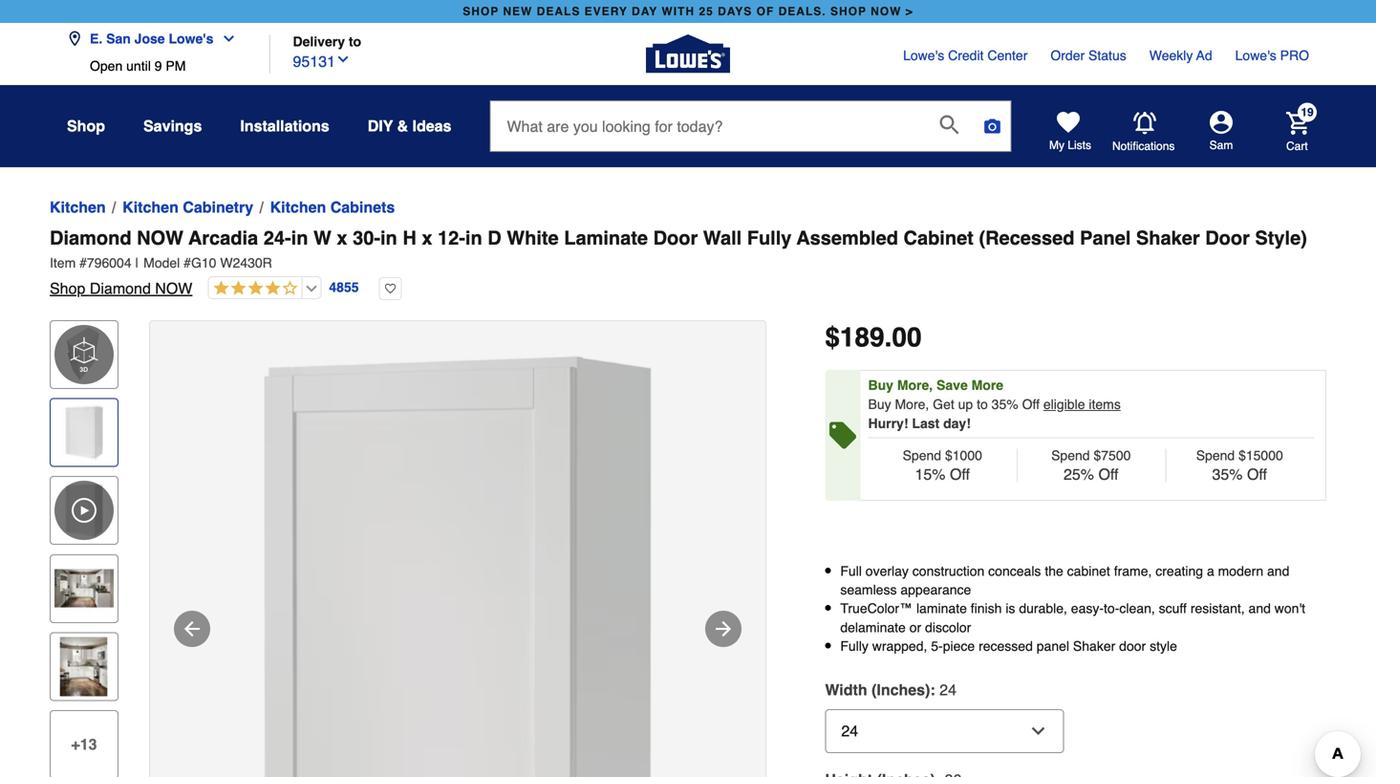 Task type: vqa. For each thing, say whether or not it's contained in the screenshot.
|
yes



Task type: describe. For each thing, give the bounding box(es) containing it.
san
[[106, 31, 131, 46]]

to inside buy more, get up to 35% off eligible items hurry! last day!
[[977, 397, 988, 412]]

e. san jose lowe's
[[90, 31, 214, 46]]

$
[[825, 322, 840, 353]]

day
[[632, 5, 658, 18]]

1 in from the left
[[291, 227, 308, 249]]

order status
[[1051, 48, 1127, 63]]

diamond now  #g10 w2430r - thumbnail image
[[54, 403, 114, 462]]

25
[[699, 5, 714, 18]]

.
[[885, 322, 892, 353]]

panel
[[1080, 227, 1131, 249]]

shop for shop diamond now
[[50, 280, 85, 297]]

fully inside full overlay construction conceals the cabinet frame, creating a modern and seamless appearance truecolor™ laminate finish is durable, easy-to-clean, scuff resistant, and won't delaminate or discolor fully wrapped, 5-piece recessed panel shaker door style
[[841, 639, 869, 654]]

with
[[662, 5, 695, 18]]

full overlay construction conceals the cabinet frame, creating a modern and seamless appearance truecolor™ laminate finish is durable, easy-to-clean, scuff resistant, and won't delaminate or discolor fully wrapped, 5-piece recessed panel shaker door style
[[841, 564, 1306, 654]]

diamond inside diamond now arcadia 24-in w x 30-in h x 12-in d white laminate door wall fully assembled cabinet (recessed panel shaker door style) item # 796004 | model # g10 w2430r
[[50, 227, 132, 249]]

tag filled image
[[830, 422, 857, 449]]

kitchen for kitchen cabinets
[[270, 198, 326, 216]]

00
[[892, 322, 922, 353]]

appearance
[[901, 582, 972, 598]]

g10
[[191, 255, 216, 271]]

spend $15000 35% off
[[1197, 448, 1284, 483]]

buy for buy more, save more
[[869, 378, 894, 393]]

1 x from the left
[[337, 227, 348, 249]]

style
[[1150, 639, 1178, 654]]

ad
[[1197, 48, 1213, 63]]

weekly ad
[[1150, 48, 1213, 63]]

3 in from the left
[[466, 227, 483, 249]]

deals
[[537, 5, 581, 18]]

35% inside spend $15000 35% off
[[1213, 466, 1243, 483]]

diamond now  #g10 w2430r - thumbnail3 image
[[54, 637, 114, 696]]

item
[[50, 255, 76, 271]]

my
[[1050, 139, 1065, 152]]

4 stars image
[[209, 280, 298, 298]]

lowe's home improvement notification center image
[[1134, 112, 1157, 135]]

cabinets
[[331, 198, 395, 216]]

shop new deals every day with 25 days of deals. shop now > link
[[459, 0, 918, 23]]

savings
[[143, 117, 202, 135]]

12-
[[438, 227, 466, 249]]

lowe's credit center link
[[904, 46, 1028, 65]]

last
[[912, 416, 940, 431]]

savings button
[[143, 109, 202, 143]]

lowe's for lowe's pro
[[1236, 48, 1277, 63]]

shop new deals every day with 25 days of deals. shop now >
[[463, 5, 914, 18]]

resistant,
[[1191, 601, 1245, 616]]

2 vertical spatial now
[[155, 280, 193, 297]]

(inches)
[[872, 681, 931, 699]]

full
[[841, 564, 862, 579]]

w2430r
[[220, 255, 272, 271]]

e.
[[90, 31, 103, 46]]

finish
[[971, 601, 1002, 616]]

weekly ad link
[[1150, 46, 1213, 65]]

up
[[959, 397, 974, 412]]

laminate
[[564, 227, 648, 249]]

off for 25% off
[[1099, 466, 1119, 483]]

d
[[488, 227, 502, 249]]

door
[[1120, 639, 1147, 654]]

1 vertical spatial and
[[1249, 601, 1272, 616]]

diy & ideas
[[368, 117, 452, 135]]

:
[[931, 681, 936, 699]]

deals.
[[779, 5, 827, 18]]

more, for get
[[895, 397, 930, 412]]

&
[[397, 117, 408, 135]]

e. san jose lowe's button
[[67, 20, 244, 58]]

spend $7500 25% off
[[1052, 448, 1131, 483]]

get
[[933, 397, 955, 412]]

construction
[[913, 564, 985, 579]]

hurry!
[[869, 416, 909, 431]]

buy for buy more, get up to 35% off eligible items hurry! last day!
[[869, 397, 892, 412]]

spend for 15% off
[[903, 448, 942, 463]]

save
[[937, 378, 968, 393]]

every
[[585, 5, 628, 18]]

day!
[[944, 416, 971, 431]]

>
[[906, 5, 914, 18]]

chevron down image
[[336, 52, 351, 67]]

delaminate
[[841, 620, 906, 635]]

diy
[[368, 117, 393, 135]]

off inside buy more, get up to 35% off eligible items hurry! last day!
[[1023, 397, 1040, 412]]

lowe's home improvement cart image
[[1287, 112, 1310, 135]]

jose
[[135, 31, 165, 46]]

95131
[[293, 53, 336, 70]]

lowe's pro
[[1236, 48, 1310, 63]]

diy & ideas button
[[368, 109, 452, 143]]

durable,
[[1020, 601, 1068, 616]]

lowe's credit center
[[904, 48, 1028, 63]]

heart outline image
[[379, 277, 402, 300]]

796004
[[87, 255, 132, 271]]

15%
[[915, 466, 946, 483]]

w
[[314, 227, 332, 249]]

frame,
[[1115, 564, 1152, 579]]

item number 7 9 6 0 0 4 and model number g 1 0   w 2 4 3 0 r element
[[50, 253, 1327, 272]]

kitchen cabinetry link
[[123, 196, 253, 219]]

30-
[[353, 227, 381, 249]]

shop for shop
[[67, 117, 105, 135]]

weekly
[[1150, 48, 1194, 63]]

lowe's inside button
[[169, 31, 214, 46]]

2 in from the left
[[381, 227, 398, 249]]

the
[[1045, 564, 1064, 579]]

189
[[840, 322, 885, 353]]

seamless
[[841, 582, 897, 598]]

shaker inside full overlay construction conceals the cabinet frame, creating a modern and seamless appearance truecolor™ laminate finish is durable, easy-to-clean, scuff resistant, and won't delaminate or discolor fully wrapped, 5-piece recessed panel shaker door style
[[1074, 639, 1116, 654]]



Task type: locate. For each thing, give the bounding box(es) containing it.
spend for 35% off
[[1197, 448, 1235, 463]]

center
[[988, 48, 1028, 63]]

cabinet
[[1068, 564, 1111, 579]]

to right up
[[977, 397, 988, 412]]

chevron down image
[[214, 31, 237, 46]]

to-
[[1104, 601, 1120, 616]]

off for 35% off
[[1248, 466, 1268, 483]]

lowe's
[[169, 31, 214, 46], [904, 48, 945, 63], [1236, 48, 1277, 63]]

off inside spend $1000 15% off
[[950, 466, 970, 483]]

2 horizontal spatial in
[[466, 227, 483, 249]]

a
[[1208, 564, 1215, 579]]

1 horizontal spatial fully
[[841, 639, 869, 654]]

fully right wall
[[747, 227, 792, 249]]

more,
[[898, 378, 933, 393], [895, 397, 930, 412]]

location image
[[67, 31, 82, 46]]

door left 'style)'
[[1206, 227, 1250, 249]]

buy inside buy more, get up to 35% off eligible items hurry! last day!
[[869, 397, 892, 412]]

buy more, get up to 35% off eligible items hurry! last day!
[[869, 397, 1121, 431]]

eligible items button
[[1044, 397, 1121, 412]]

diamond up 796004 at the top left of the page
[[50, 227, 132, 249]]

now up model
[[137, 227, 184, 249]]

1 horizontal spatial shaker
[[1137, 227, 1201, 249]]

kitchen up 24- on the left of the page
[[270, 198, 326, 216]]

0 horizontal spatial x
[[337, 227, 348, 249]]

shaker inside diamond now arcadia 24-in w x 30-in h x 12-in d white laminate door wall fully assembled cabinet (recessed panel shaker door style) item # 796004 | model # g10 w2430r
[[1137, 227, 1201, 249]]

model
[[144, 255, 180, 271]]

wall
[[704, 227, 742, 249]]

1 vertical spatial 35%
[[1213, 466, 1243, 483]]

arcadia
[[189, 227, 258, 249]]

2 shop from the left
[[831, 5, 867, 18]]

and right the modern
[[1268, 564, 1290, 579]]

panel
[[1037, 639, 1070, 654]]

width
[[825, 681, 868, 699]]

to up chevron down icon
[[349, 34, 361, 49]]

1 spend from the left
[[903, 448, 942, 463]]

1 vertical spatial shaker
[[1074, 639, 1116, 654]]

2 door from the left
[[1206, 227, 1250, 249]]

0 horizontal spatial to
[[349, 34, 361, 49]]

off inside spend $15000 35% off
[[1248, 466, 1268, 483]]

0 horizontal spatial shaker
[[1074, 639, 1116, 654]]

0 vertical spatial and
[[1268, 564, 1290, 579]]

2 horizontal spatial kitchen
[[270, 198, 326, 216]]

open until 9 pm
[[90, 58, 186, 74]]

2 spend from the left
[[1052, 448, 1090, 463]]

is
[[1006, 601, 1016, 616]]

more, for save
[[898, 378, 933, 393]]

0 vertical spatial buy
[[869, 378, 894, 393]]

kitchen cabinets link
[[270, 196, 395, 219]]

0 vertical spatial to
[[349, 34, 361, 49]]

buy more, save more
[[869, 378, 1004, 393]]

now down model
[[155, 280, 193, 297]]

|
[[135, 255, 139, 271]]

off for 15% off
[[950, 466, 970, 483]]

kitchen for kitchen
[[50, 198, 106, 216]]

1 horizontal spatial lowe's
[[904, 48, 945, 63]]

spend left $15000
[[1197, 448, 1235, 463]]

laminate
[[917, 601, 967, 616]]

kitchen
[[50, 198, 106, 216], [123, 198, 179, 216], [270, 198, 326, 216]]

shaker down easy- on the right of page
[[1074, 639, 1116, 654]]

h
[[403, 227, 417, 249]]

25%
[[1064, 466, 1095, 483]]

door up item number 7 9 6 0 0 4 and model number g 1 0   w 2 4 3 0 r element
[[654, 227, 698, 249]]

now inside shop new deals every day with 25 days of deals. shop now > link
[[871, 5, 902, 18]]

order
[[1051, 48, 1085, 63]]

off left eligible
[[1023, 397, 1040, 412]]

2 horizontal spatial spend
[[1197, 448, 1235, 463]]

4855
[[329, 280, 359, 295]]

Search Query text field
[[491, 101, 925, 151]]

installations
[[240, 117, 330, 135]]

spend inside spend $15000 35% off
[[1197, 448, 1235, 463]]

in left d
[[466, 227, 483, 249]]

shop down item
[[50, 280, 85, 297]]

days
[[718, 5, 753, 18]]

lowe's up 'pm' at the left of page
[[169, 31, 214, 46]]

1 vertical spatial buy
[[869, 397, 892, 412]]

3 kitchen from the left
[[270, 198, 326, 216]]

off
[[1023, 397, 1040, 412], [950, 466, 970, 483], [1099, 466, 1119, 483], [1248, 466, 1268, 483]]

order status link
[[1051, 46, 1127, 65]]

1 vertical spatial to
[[977, 397, 988, 412]]

1 vertical spatial now
[[137, 227, 184, 249]]

credit
[[949, 48, 984, 63]]

fully down delaminate
[[841, 639, 869, 654]]

lowe's pro link
[[1236, 46, 1310, 65]]

1 horizontal spatial door
[[1206, 227, 1250, 249]]

fully inside diamond now arcadia 24-in w x 30-in h x 12-in d white laminate door wall fully assembled cabinet (recessed panel shaker door style) item # 796004 | model # g10 w2430r
[[747, 227, 792, 249]]

assembled
[[797, 227, 899, 249]]

search image
[[940, 115, 959, 134]]

0 vertical spatial diamond
[[50, 227, 132, 249]]

1 horizontal spatial spend
[[1052, 448, 1090, 463]]

1 horizontal spatial shop
[[831, 5, 867, 18]]

x right w
[[337, 227, 348, 249]]

camera image
[[983, 117, 1002, 136]]

1 shop from the left
[[463, 5, 499, 18]]

2 buy from the top
[[869, 397, 892, 412]]

1 # from the left
[[79, 255, 87, 271]]

0 horizontal spatial fully
[[747, 227, 792, 249]]

wrapped,
[[873, 639, 928, 654]]

in left w
[[291, 227, 308, 249]]

cabinetry
[[183, 198, 253, 216]]

shop diamond now
[[50, 280, 193, 297]]

off down $1000
[[950, 466, 970, 483]]

kitchen up model
[[123, 198, 179, 216]]

1 vertical spatial shop
[[50, 280, 85, 297]]

spend for 25% off
[[1052, 448, 1090, 463]]

3 spend from the left
[[1197, 448, 1235, 463]]

spend inside spend $1000 15% off
[[903, 448, 942, 463]]

0 horizontal spatial kitchen
[[50, 198, 106, 216]]

more, inside buy more, get up to 35% off eligible items hurry! last day!
[[895, 397, 930, 412]]

1 horizontal spatial #
[[184, 255, 191, 271]]

sam button
[[1176, 111, 1268, 153]]

to
[[349, 34, 361, 49], [977, 397, 988, 412]]

until
[[126, 58, 151, 74]]

1 vertical spatial diamond
[[90, 280, 151, 297]]

shop right deals.
[[831, 5, 867, 18]]

lowe's for lowe's credit center
[[904, 48, 945, 63]]

delivery
[[293, 34, 345, 49]]

ideas
[[413, 117, 452, 135]]

2 kitchen from the left
[[123, 198, 179, 216]]

off down $15000
[[1248, 466, 1268, 483]]

shop button
[[67, 109, 105, 143]]

24-
[[264, 227, 291, 249]]

scuff
[[1159, 601, 1187, 616]]

recessed
[[979, 639, 1033, 654]]

diamond now  #g10 w2430r image
[[150, 321, 766, 777]]

35%
[[992, 397, 1019, 412], [1213, 466, 1243, 483]]

eligible
[[1044, 397, 1086, 412]]

lowe's home improvement logo image
[[646, 12, 730, 96]]

0 vertical spatial shaker
[[1137, 227, 1201, 249]]

cabinet
[[904, 227, 974, 249]]

35% down more
[[992, 397, 1019, 412]]

None search field
[[490, 100, 1012, 167]]

kitchen cabinetry
[[123, 198, 253, 216]]

now
[[871, 5, 902, 18], [137, 227, 184, 249], [155, 280, 193, 297]]

0 horizontal spatial door
[[654, 227, 698, 249]]

shaker right panel on the top right of the page
[[1137, 227, 1201, 249]]

0 vertical spatial fully
[[747, 227, 792, 249]]

my lists link
[[1050, 111, 1092, 153]]

more, left the save on the right of the page
[[898, 378, 933, 393]]

24
[[940, 681, 957, 699]]

or
[[910, 620, 922, 635]]

2 # from the left
[[184, 255, 191, 271]]

arrow right image
[[712, 618, 735, 641]]

kitchen for kitchen cabinetry
[[123, 198, 179, 216]]

35% down $15000
[[1213, 466, 1243, 483]]

my lists
[[1050, 139, 1092, 152]]

shop down "open"
[[67, 117, 105, 135]]

1 buy from the top
[[869, 378, 894, 393]]

diamond now  #g10 w2430r - thumbnail2 image
[[54, 559, 114, 618]]

# right model
[[184, 255, 191, 271]]

2 x from the left
[[422, 227, 433, 249]]

items
[[1089, 397, 1121, 412]]

in left h
[[381, 227, 398, 249]]

$15000
[[1239, 448, 1284, 463]]

shop left the new
[[463, 5, 499, 18]]

shop
[[67, 117, 105, 135], [50, 280, 85, 297]]

lists
[[1068, 139, 1092, 152]]

now inside diamond now arcadia 24-in w x 30-in h x 12-in d white laminate door wall fully assembled cabinet (recessed panel shaker door style) item # 796004 | model # g10 w2430r
[[137, 227, 184, 249]]

0 horizontal spatial in
[[291, 227, 308, 249]]

sam
[[1210, 139, 1234, 152]]

1 kitchen from the left
[[50, 198, 106, 216]]

diamond
[[50, 227, 132, 249], [90, 280, 151, 297]]

+13 button
[[50, 710, 119, 777]]

(recessed
[[979, 227, 1075, 249]]

1 horizontal spatial to
[[977, 397, 988, 412]]

in
[[291, 227, 308, 249], [381, 227, 398, 249], [466, 227, 483, 249]]

lowe's left credit
[[904, 48, 945, 63]]

1 horizontal spatial 35%
[[1213, 466, 1243, 483]]

1 vertical spatial fully
[[841, 639, 869, 654]]

arrow left image
[[181, 618, 204, 641]]

new
[[503, 5, 533, 18]]

off inside the spend $7500 25% off
[[1099, 466, 1119, 483]]

x right h
[[422, 227, 433, 249]]

off down $7500
[[1099, 466, 1119, 483]]

# right item
[[79, 255, 87, 271]]

lowe's home improvement lists image
[[1057, 111, 1080, 134]]

spend up 15%
[[903, 448, 942, 463]]

1 vertical spatial more,
[[895, 397, 930, 412]]

1 horizontal spatial x
[[422, 227, 433, 249]]

lowe's left the 'pro'
[[1236, 48, 1277, 63]]

0 horizontal spatial 35%
[[992, 397, 1019, 412]]

0 horizontal spatial #
[[79, 255, 87, 271]]

9
[[155, 58, 162, 74]]

spend up 25% at the right of the page
[[1052, 448, 1090, 463]]

more, up 'last'
[[895, 397, 930, 412]]

more
[[972, 378, 1004, 393]]

0 horizontal spatial spend
[[903, 448, 942, 463]]

95131 button
[[293, 48, 351, 73]]

1 horizontal spatial in
[[381, 227, 398, 249]]

0 horizontal spatial lowe's
[[169, 31, 214, 46]]

0 vertical spatial now
[[871, 5, 902, 18]]

diamond down 796004 at the top left of the page
[[90, 280, 151, 297]]

now left the >
[[871, 5, 902, 18]]

19
[[1302, 106, 1314, 119]]

spend $1000 15% off
[[903, 448, 983, 483]]

0 vertical spatial more,
[[898, 378, 933, 393]]

kitchen up item
[[50, 198, 106, 216]]

overlay
[[866, 564, 909, 579]]

open
[[90, 58, 123, 74]]

0 horizontal spatial shop
[[463, 5, 499, 18]]

truecolor™
[[841, 601, 913, 616]]

2 horizontal spatial lowe's
[[1236, 48, 1277, 63]]

35% inside buy more, get up to 35% off eligible items hurry! last day!
[[992, 397, 1019, 412]]

1 horizontal spatial kitchen
[[123, 198, 179, 216]]

clean,
[[1120, 601, 1156, 616]]

1 door from the left
[[654, 227, 698, 249]]

won't
[[1275, 601, 1306, 616]]

0 vertical spatial shop
[[67, 117, 105, 135]]

0 vertical spatial 35%
[[992, 397, 1019, 412]]

easy-
[[1072, 601, 1104, 616]]

and left the won't
[[1249, 601, 1272, 616]]

spend inside the spend $7500 25% off
[[1052, 448, 1090, 463]]

delivery to
[[293, 34, 361, 49]]



